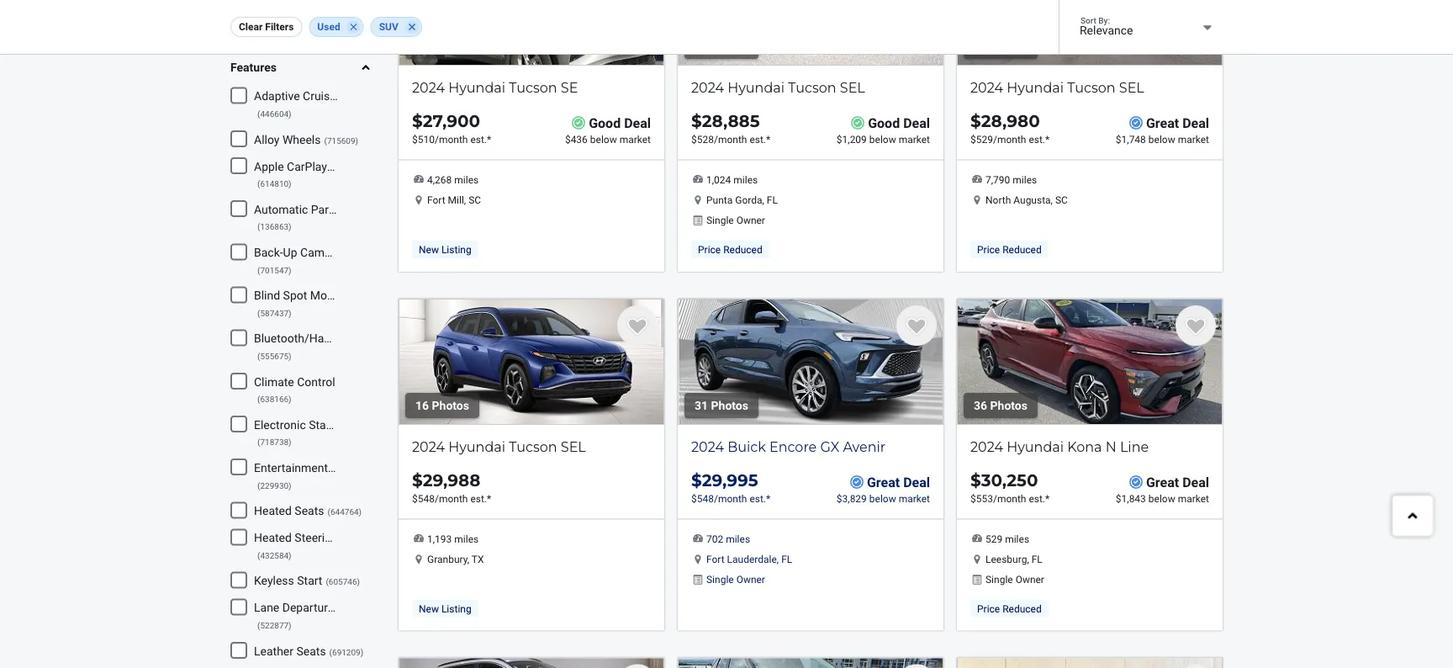 Task type: locate. For each thing, give the bounding box(es) containing it.
photos right 31
[[711, 398, 749, 412]]

6 button
[[406, 34, 473, 59]]

( inside blind spot monitor ( 587437 )
[[257, 308, 260, 318]]

1 vertical spatial fort
[[707, 553, 725, 565]]

sc for 27,900
[[469, 194, 481, 206]]

new listing for 2024 hyundai tucson sel
[[419, 603, 472, 615]]

good
[[589, 115, 621, 131], [868, 115, 900, 131]]

) down automatic
[[289, 222, 292, 232]]

fl
[[767, 194, 778, 206], [782, 553, 793, 565], [1032, 553, 1043, 565]]

below for 27,900
[[591, 133, 617, 145]]

) down climate
[[289, 394, 292, 404]]

0 vertical spatial 529
[[977, 133, 994, 145]]

heated for heated seats
[[254, 504, 292, 518]]

2 horizontal spatial sel
[[1120, 79, 1145, 95]]

suv button
[[371, 17, 422, 37]]

market right "$1,748"
[[1179, 133, 1210, 145]]

leesburg
[[986, 553, 1028, 565]]

sc right augusta
[[1056, 194, 1068, 206]]

below right "$1,748"
[[1149, 133, 1176, 145]]

0 horizontal spatial fort
[[427, 194, 446, 206]]

photos for 2024 buick encore gx avenir
[[711, 398, 749, 412]]

good for 28,885
[[868, 115, 900, 131]]

keyless
[[254, 574, 294, 588]]

heated inside the heated steering wheel ( 432584 )
[[254, 531, 292, 545]]

seats for heated seats
[[295, 504, 324, 518]]

) inside electronic stability control ( 718738 )
[[289, 437, 292, 447]]

1 vertical spatial new listing
[[419, 603, 472, 615]]

( up steering
[[328, 507, 331, 517]]

up
[[283, 245, 297, 259]]

clear
[[239, 21, 263, 33]]

2 horizontal spatial 2024 hyundai tucson sel
[[971, 79, 1145, 95]]

below for 28,980
[[1149, 133, 1176, 145]]

( right start
[[326, 577, 329, 587]]

below right $1,209
[[870, 133, 897, 145]]

31 photos
[[695, 398, 749, 412]]

single owner down the punta gorda , fl
[[707, 214, 766, 226]]

) up carplay/android
[[356, 135, 359, 145]]

) down electronic
[[289, 437, 292, 447]]

1,193 miles
[[427, 533, 479, 545]]

/month est.* for 28,980
[[994, 133, 1050, 145]]

fort left mill
[[427, 194, 446, 206]]

market for 30,250
[[1179, 492, 1210, 504]]

single owner down leesburg , fl
[[986, 573, 1045, 585]]

( inside leather seats ( 691209 )
[[329, 647, 332, 657]]

( up back-
[[257, 222, 260, 232]]

529 up the "leesburg"
[[986, 533, 1003, 545]]

hyundai up 28,885
[[728, 79, 785, 95]]

used
[[317, 21, 340, 33]]

( inside heated seats ( 644764 )
[[328, 507, 331, 517]]

2024 left buick
[[692, 438, 724, 455]]

/month est.* down 28,980
[[994, 133, 1050, 145]]

heated for heated steering wheel
[[254, 531, 292, 545]]

2 new listing from the top
[[419, 603, 472, 615]]

/month est.* for 27,900
[[435, 133, 492, 145]]

good deal
[[589, 115, 651, 131], [868, 115, 931, 131]]

deal for 30,250
[[1183, 474, 1210, 490]]

automatic
[[254, 202, 308, 216]]

blind
[[254, 289, 280, 302]]

hyundai up 27,900
[[449, 79, 506, 95]]

2024 for 29,995
[[692, 438, 724, 455]]

1 horizontal spatial 2024 hyundai tucson sel
[[692, 79, 866, 95]]

28,980
[[982, 111, 1041, 131]]

gorda
[[736, 194, 763, 206]]

0 horizontal spatial fl
[[767, 194, 778, 206]]

hyundai up 28,980
[[1007, 79, 1064, 95]]

photos right 16
[[432, 398, 469, 412]]

auto
[[376, 159, 401, 173]]

fl right the "leesburg"
[[1032, 553, 1043, 565]]

/month est.*
[[435, 133, 492, 145], [714, 133, 771, 145], [994, 133, 1050, 145], [435, 492, 492, 504], [714, 492, 771, 504], [994, 492, 1050, 504]]

new listing down granbury
[[419, 603, 472, 615]]

) inside the "adaptive cruise control ( 446604 )"
[[289, 109, 292, 119]]

) inside back-up camera ( 701547 )
[[289, 265, 292, 275]]

,
[[464, 194, 466, 206], [763, 194, 765, 206], [1051, 194, 1053, 206], [468, 553, 470, 565], [777, 553, 779, 565], [1028, 553, 1030, 565]]

1 sc from the left
[[469, 194, 481, 206]]

2 vertical spatial control
[[354, 418, 392, 432]]

entertainment
[[254, 461, 328, 475]]

1 548 from the left
[[418, 492, 435, 504]]

good deal up the "$436 below market" at the top
[[589, 115, 651, 131]]

1 horizontal spatial fort
[[707, 553, 725, 565]]

miles up gorda at the top right of the page
[[734, 174, 758, 186]]

fort mill , sc
[[427, 194, 481, 206]]

single down the "leesburg"
[[986, 573, 1014, 585]]

lane departure warning ( 522877 )
[[254, 601, 380, 630]]

/month est.* down 27,900
[[435, 133, 492, 145]]

, for 28,980
[[1051, 194, 1053, 206]]

hyundai for 30,250
[[1007, 438, 1064, 455]]

2024 hyundai tucson image
[[399, 0, 665, 66], [678, 0, 944, 66], [958, 0, 1223, 66], [399, 299, 665, 425], [399, 658, 665, 668], [678, 658, 944, 668], [958, 658, 1223, 668]]

owner
[[737, 214, 766, 226], [737, 573, 766, 585], [1016, 573, 1045, 585]]

below
[[591, 133, 617, 145], [870, 133, 897, 145], [1149, 133, 1176, 145], [870, 492, 897, 504], [1149, 492, 1176, 504]]

control inside climate control ( 638166 )
[[297, 375, 335, 389]]

control inside electronic stability control ( 718738 )
[[354, 418, 392, 432]]

miles for 27,900
[[455, 174, 479, 186]]

( inside lane departure warning ( 522877 )
[[257, 620, 260, 630]]

control right cruise
[[339, 89, 377, 103]]

seats up steering
[[295, 504, 324, 518]]

great up $3,829 below market
[[867, 474, 900, 490]]

cruise
[[303, 89, 336, 103]]

) inside the heated steering wheel ( 432584 )
[[289, 550, 292, 560]]

heated steering wheel ( 432584 )
[[254, 531, 373, 560]]

sc
[[469, 194, 481, 206], [1056, 194, 1068, 206]]

2024 for 28,885
[[692, 79, 724, 95]]

deal up $1,748 below market
[[1183, 115, 1210, 131]]

below for 30,250
[[1149, 492, 1176, 504]]

548 down 29,988
[[418, 492, 435, 504]]

below right the $3,829 on the right bottom of the page
[[870, 492, 897, 504]]

2 548 from the left
[[697, 492, 714, 504]]

1 new listing from the top
[[419, 244, 472, 256]]

below right $436
[[591, 133, 617, 145]]

single owner down fort lauderdale , fl
[[707, 573, 766, 585]]

great deal up $1,748 below market
[[1147, 115, 1210, 131]]

1 horizontal spatial 548
[[697, 492, 714, 504]]

wheel
[[341, 531, 373, 545]]

used button
[[309, 17, 364, 37]]

0 horizontal spatial sel
[[561, 438, 586, 455]]

2024 up 28,885
[[692, 79, 724, 95]]

/month est.* down 29,995
[[714, 492, 771, 504]]

( inside automatic parking ( 136863 )
[[257, 222, 260, 232]]

sc right mill
[[469, 194, 481, 206]]

2 horizontal spatial fl
[[1032, 553, 1043, 565]]

fort for 27,900
[[427, 194, 446, 206]]

$1,748 below market
[[1116, 133, 1210, 145]]

0 horizontal spatial good
[[589, 115, 621, 131]]

avenir
[[844, 438, 886, 455]]

/month est.* inside $ 28,980 $ 529 /month est.*
[[994, 133, 1050, 145]]

market right the $1,843 at the right bottom
[[1179, 492, 1210, 504]]

good up the "$436 below market" at the top
[[589, 115, 621, 131]]

( inside keyless start ( 605746 )
[[326, 577, 329, 587]]

miles for 30,250
[[1006, 533, 1030, 545]]

( down back-
[[257, 265, 260, 275]]

( inside entertainment system ( 229930 )
[[257, 480, 260, 490]]

price reduced for 30,250
[[978, 603, 1042, 615]]

2 good deal from the left
[[868, 115, 931, 131]]

price reduced down the "leesburg"
[[978, 603, 1042, 615]]

/month est.* down 30,250
[[994, 492, 1050, 504]]

market right $1,209
[[899, 133, 931, 145]]

single down punta
[[707, 214, 734, 226]]

great deal up $3,829 below market
[[867, 474, 931, 490]]

spot
[[283, 289, 307, 302]]

hyundai for 28,885
[[728, 79, 785, 95]]

color
[[231, 19, 259, 33]]

back-
[[254, 245, 283, 259]]

sel
[[840, 79, 866, 95], [1120, 79, 1145, 95], [561, 438, 586, 455]]

below for 29,995
[[870, 492, 897, 504]]

$ 28,980 $ 529 /month est.*
[[971, 111, 1050, 145]]

528
[[697, 133, 714, 145]]

mill
[[448, 194, 464, 206]]

control right stability
[[354, 418, 392, 432]]

29,995
[[702, 470, 759, 490]]

2 good from the left
[[868, 115, 900, 131]]

1 good from the left
[[589, 115, 621, 131]]

2024 buick encore gx avenir
[[692, 438, 886, 455]]

seats
[[295, 504, 324, 518], [297, 644, 326, 658]]

) up automatic
[[289, 179, 292, 189]]

0 vertical spatial seats
[[295, 504, 324, 518]]

) down 'adaptive'
[[289, 109, 292, 119]]

2024 for 30,250
[[971, 438, 1004, 455]]

granbury
[[427, 553, 468, 565]]

1 vertical spatial control
[[297, 375, 335, 389]]

1 horizontal spatial sc
[[1056, 194, 1068, 206]]

heated up 432584
[[254, 531, 292, 545]]

single owner for 29,995
[[707, 573, 766, 585]]

tucson for 27,900
[[509, 79, 558, 95]]

/month est.* inside the $ 27,900 $ 510 /month est.*
[[435, 133, 492, 145]]

2024 hyundai kona image
[[958, 299, 1223, 425]]

( down lane
[[257, 620, 260, 630]]

fort down 702
[[707, 553, 725, 565]]

548 inside the $ 29,988 $ 548 /month est.*
[[418, 492, 435, 504]]

owner down gorda at the top right of the page
[[737, 214, 766, 226]]

miles up leesburg , fl
[[1006, 533, 1030, 545]]

) down warning
[[361, 647, 364, 657]]

market for 27,900
[[620, 133, 651, 145]]

/month est.* inside the $ 29,988 $ 548 /month est.*
[[435, 492, 492, 504]]

446604
[[260, 109, 289, 119]]

single owner
[[707, 214, 766, 226], [707, 573, 766, 585], [986, 573, 1045, 585]]

229930
[[260, 480, 289, 490]]

715609
[[327, 135, 356, 145]]

$1,209 below market
[[837, 133, 931, 145]]

) inside heated seats ( 644764 )
[[359, 507, 362, 517]]

) inside keyless start ( 605746 )
[[357, 577, 360, 587]]

522877
[[260, 620, 289, 630]]

28,885
[[702, 111, 760, 131]]

2 sc from the left
[[1056, 194, 1068, 206]]

clear filters button
[[231, 17, 302, 37]]

steering
[[295, 531, 338, 545]]

( inside electronic stability control ( 718738 )
[[257, 437, 260, 447]]

new listing down fort mill , sc
[[419, 244, 472, 256]]

encore
[[770, 438, 817, 455]]

/month est.* inside $ 29,995 $ 548 /month est.*
[[714, 492, 771, 504]]

fl right gorda at the top right of the page
[[767, 194, 778, 206]]

new listing
[[419, 244, 472, 256], [419, 603, 472, 615]]

( down 'adaptive'
[[257, 109, 260, 119]]

single owner for 30,250
[[986, 573, 1045, 585]]

432584
[[260, 550, 289, 560]]

2024 hyundai tucson sel up 29,988
[[412, 438, 586, 455]]

alloy wheels ( 715609 )
[[254, 132, 359, 146]]

1 horizontal spatial good
[[868, 115, 900, 131]]

miles up north augusta , sc
[[1013, 174, 1038, 186]]

price reduced down punta
[[698, 244, 763, 256]]

( right wheels
[[324, 135, 327, 145]]

photos for 2024 hyundai tucson sel
[[432, 398, 469, 412]]

owner for 30,250
[[1016, 573, 1045, 585]]

2024 hyundai tucson sel for 28,980
[[971, 79, 1145, 95]]

0 horizontal spatial good deal
[[589, 115, 651, 131]]

) down departure
[[289, 620, 292, 630]]

great up $1,748 below market
[[1147, 115, 1180, 131]]

2024 hyundai kona n line
[[971, 438, 1149, 455]]

fort lauderdale , fl
[[707, 553, 793, 565]]

) inside climate control ( 638166 )
[[289, 394, 292, 404]]

/month est.* for 29,995
[[714, 492, 771, 504]]

) down the bluetooth/hands- on the left of page
[[289, 351, 292, 361]]

deal for 28,885
[[904, 115, 931, 131]]

( up climate
[[257, 351, 260, 361]]

great up $1,843 below market
[[1147, 474, 1180, 490]]

good up $1,209 below market
[[868, 115, 900, 131]]

owner down lauderdale
[[737, 573, 766, 585]]

great deal up $1,843 below market
[[1147, 474, 1210, 490]]

( down blind
[[257, 308, 260, 318]]

good deal up $1,209 below market
[[868, 115, 931, 131]]

/month est.* down 29,988
[[435, 492, 492, 504]]

single for 30,250
[[986, 573, 1014, 585]]

0 vertical spatial heated
[[254, 504, 292, 518]]

1 horizontal spatial sel
[[840, 79, 866, 95]]

( down lane departure warning ( 522877 )
[[329, 647, 332, 657]]

( down electronic
[[257, 437, 260, 447]]

north
[[986, 194, 1012, 206]]

2024 hyundai tucson sel up 28,980
[[971, 79, 1145, 95]]

0 vertical spatial new listing
[[419, 244, 472, 256]]

1 vertical spatial heated
[[254, 531, 292, 545]]

sel for 28,885
[[840, 79, 866, 95]]

548
[[418, 492, 435, 504], [697, 492, 714, 504]]

photos right 36
[[991, 398, 1028, 412]]

back-up camera ( 701547 )
[[254, 245, 341, 275]]

clear filters
[[239, 21, 294, 33]]

heated seats ( 644764 )
[[254, 504, 362, 518]]

deal for 28,980
[[1183, 115, 1210, 131]]

market right $436
[[620, 133, 651, 145]]

2024 buick encore gx image
[[678, 299, 944, 425]]

tucson
[[509, 79, 558, 95], [789, 79, 837, 95], [1068, 79, 1116, 95], [509, 438, 558, 455]]

) down entertainment
[[289, 480, 292, 490]]

2024 up 28,980
[[971, 79, 1004, 95]]

529 down 28,980
[[977, 133, 994, 145]]

deal up the "$436 below market" at the top
[[624, 115, 651, 131]]

) down up
[[289, 265, 292, 275]]

hyundai up 30,250
[[1007, 438, 1064, 455]]

0 horizontal spatial 2024 hyundai tucson sel
[[412, 438, 586, 455]]

apple
[[254, 159, 284, 173]]

) inside blind spot monitor ( 587437 )
[[289, 308, 292, 318]]

/month est.* for 28,885
[[714, 133, 771, 145]]

1 horizontal spatial good deal
[[868, 115, 931, 131]]

) inside bluetooth/hands-free ( 555675 )
[[289, 351, 292, 361]]

0 vertical spatial control
[[339, 89, 377, 103]]

( down entertainment
[[257, 480, 260, 490]]

1 heated from the top
[[254, 504, 292, 518]]

0 vertical spatial fort
[[427, 194, 446, 206]]

great for 30,250
[[1147, 474, 1180, 490]]

548 down 29,995
[[697, 492, 714, 504]]

owner down leesburg , fl
[[1016, 573, 1045, 585]]

0 horizontal spatial sc
[[469, 194, 481, 206]]

2 heated from the top
[[254, 531, 292, 545]]

n
[[1106, 438, 1117, 455]]

market for 29,995
[[899, 492, 931, 504]]

( up keyless
[[257, 550, 260, 560]]

( inside bluetooth/hands-free ( 555675 )
[[257, 351, 260, 361]]

2024 for 27,900
[[412, 79, 445, 95]]

fort
[[427, 194, 446, 206], [707, 553, 725, 565]]

great
[[1147, 115, 1180, 131], [867, 474, 900, 490], [1147, 474, 1180, 490]]

1 vertical spatial 529
[[986, 533, 1003, 545]]

fl for 29,995
[[782, 553, 793, 565]]

605746
[[329, 577, 357, 587]]

miles up mill
[[455, 174, 479, 186]]

1 good deal from the left
[[589, 115, 651, 131]]

good deal for 27,900
[[589, 115, 651, 131]]

wheels
[[283, 132, 321, 146]]

punta gorda , fl
[[707, 194, 778, 206]]

great deal
[[1147, 115, 1210, 131], [867, 474, 931, 490], [1147, 474, 1210, 490]]

below right the $1,843 at the right bottom
[[1149, 492, 1176, 504]]

control inside the "adaptive cruise control ( 446604 )"
[[339, 89, 377, 103]]

price reduced
[[698, 244, 763, 256], [978, 244, 1042, 256], [978, 603, 1042, 615]]

price reduced for 28,885
[[698, 244, 763, 256]]

) up wheel
[[359, 507, 362, 517]]

/month est.* inside $ 30,250 $ 553 /month est.*
[[994, 492, 1050, 504]]

deal up $1,843 below market
[[1183, 474, 1210, 490]]

suv
[[379, 21, 399, 33]]

4,268 miles
[[427, 174, 479, 186]]

2024 hyundai tucson sel
[[692, 79, 866, 95], [971, 79, 1145, 95], [412, 438, 586, 455]]

market right the $3,829 on the right bottom of the page
[[899, 492, 931, 504]]

1 horizontal spatial fl
[[782, 553, 793, 565]]

) up warning
[[357, 577, 360, 587]]

new listing for 2024 hyundai tucson se
[[419, 244, 472, 256]]

2024 hyundai tucson sel up 28,885
[[692, 79, 866, 95]]

548 inside $ 29,995 $ 548 /month est.*
[[697, 492, 714, 504]]

16 photos
[[416, 398, 469, 412]]

single owner for 28,885
[[707, 214, 766, 226]]

/month est.* inside $ 28,885 $ 528 /month est.*
[[714, 133, 771, 145]]

529 inside $ 28,980 $ 529 /month est.*
[[977, 133, 994, 145]]

0 horizontal spatial 548
[[418, 492, 435, 504]]

1 vertical spatial seats
[[297, 644, 326, 658]]



Task type: describe. For each thing, give the bounding box(es) containing it.
hyundai for 28,980
[[1007, 79, 1064, 95]]

control for stability
[[354, 418, 392, 432]]

augusta
[[1014, 194, 1051, 206]]

miles up granbury , tx
[[455, 533, 479, 545]]

adaptive
[[254, 89, 300, 103]]

photos for 2024 hyundai kona n line
[[991, 398, 1028, 412]]

sel for 28,980
[[1120, 79, 1145, 95]]

$ 28,885 $ 528 /month est.*
[[692, 111, 771, 145]]

) inside automatic parking ( 136863 )
[[289, 222, 292, 232]]

$436 below market
[[565, 133, 651, 145]]

548 for 29,995
[[697, 492, 714, 504]]

29,988
[[423, 470, 481, 490]]

31
[[695, 398, 709, 412]]

136863
[[260, 222, 289, 232]]

$1,209
[[837, 133, 867, 145]]

control for cruise
[[339, 89, 377, 103]]

tucson for 28,885
[[789, 79, 837, 95]]

single for 29,995
[[707, 573, 734, 585]]

$ 29,995 $ 548 /month est.*
[[692, 470, 771, 504]]

great deal for 30,250
[[1147, 474, 1210, 490]]

, for 29,995
[[777, 553, 779, 565]]

good deal for 28,885
[[868, 115, 931, 131]]

kona
[[1068, 438, 1103, 455]]

warning
[[337, 601, 380, 615]]

deal for 27,900
[[624, 115, 651, 131]]

$ 29,988 $ 548 /month est.*
[[412, 470, 492, 504]]

( inside the heated steering wheel ( 432584 )
[[257, 550, 260, 560]]

market for 28,885
[[899, 133, 931, 145]]

market for 28,980
[[1179, 133, 1210, 145]]

climate control ( 638166 )
[[254, 375, 335, 404]]

1,024
[[707, 174, 731, 186]]

gx
[[821, 438, 840, 455]]

30,250
[[982, 470, 1039, 490]]

miles for 28,885
[[734, 174, 758, 186]]

adaptive cruise control ( 446604 )
[[254, 89, 377, 119]]

701547
[[260, 265, 289, 275]]

555675
[[260, 351, 289, 361]]

$ 30,250 $ 553 /month est.*
[[971, 470, 1050, 504]]

, for 27,900
[[464, 194, 466, 206]]

photos inside button
[[991, 39, 1028, 53]]

photos button
[[964, 34, 1038, 59]]

granbury , tx
[[427, 553, 484, 565]]

free
[[347, 332, 369, 346]]

tucson for 28,980
[[1068, 79, 1116, 95]]

great deal for 28,980
[[1147, 115, 1210, 131]]

$ 27,900 $ 510 /month est.*
[[412, 111, 492, 145]]

fl for 28,885
[[767, 194, 778, 206]]

27,900
[[423, 111, 481, 131]]

548 for 29,988
[[418, 492, 435, 504]]

lane
[[254, 601, 280, 615]]

leather seats ( 691209 )
[[254, 644, 364, 658]]

36 photos
[[974, 398, 1028, 412]]

) inside apple carplay/android auto ( 614810 )
[[289, 179, 292, 189]]

alloy
[[254, 132, 280, 146]]

644764
[[331, 507, 359, 517]]

owner for 29,995
[[737, 573, 766, 585]]

) inside leather seats ( 691209 )
[[361, 647, 364, 657]]

691209
[[332, 647, 361, 657]]

$1,843
[[1116, 492, 1147, 504]]

entertainment system ( 229930 )
[[254, 461, 370, 490]]

( inside apple carplay/android auto ( 614810 )
[[257, 179, 260, 189]]

) inside entertainment system ( 229930 )
[[289, 480, 292, 490]]

north augusta , sc
[[986, 194, 1068, 206]]

monitor
[[310, 289, 351, 302]]

2024 for 28,980
[[971, 79, 1004, 95]]

system
[[331, 461, 370, 475]]

702 miles
[[707, 533, 751, 545]]

departure
[[283, 601, 334, 615]]

punta
[[707, 194, 733, 206]]

good for 27,900
[[589, 115, 621, 131]]

seats for leather seats
[[297, 644, 326, 658]]

price reduced down the north
[[978, 244, 1042, 256]]

climate
[[254, 375, 294, 389]]

great for 29,995
[[867, 474, 900, 490]]

se
[[561, 79, 578, 95]]

2024 hyundai tucson se
[[412, 79, 578, 95]]

blind spot monitor ( 587437 )
[[254, 289, 351, 318]]

2024 hyundai tucson sel for 28,885
[[692, 79, 866, 95]]

510
[[418, 133, 435, 145]]

$1,748
[[1116, 133, 1147, 145]]

16
[[416, 398, 429, 412]]

features
[[231, 61, 277, 75]]

sc for 28,980
[[1056, 194, 1068, 206]]

bluetooth/hands-
[[254, 332, 347, 346]]

/month est.* for 30,250
[[994, 492, 1050, 504]]

hyundai for 27,900
[[449, 79, 506, 95]]

start
[[297, 574, 323, 588]]

( inside alloy wheels ( 715609 )
[[324, 135, 327, 145]]

) inside alloy wheels ( 715609 )
[[356, 135, 359, 145]]

carplay/android
[[287, 159, 373, 173]]

tx
[[472, 553, 484, 565]]

automatic parking ( 136863 )
[[254, 202, 351, 232]]

( inside climate control ( 638166 )
[[257, 394, 260, 404]]

614810
[[260, 179, 289, 189]]

, for 28,885
[[763, 194, 765, 206]]

lauderdale
[[727, 553, 777, 565]]

great for 28,980
[[1147, 115, 1180, 131]]

( inside back-up camera ( 701547 )
[[257, 265, 260, 275]]

leesburg , fl
[[986, 553, 1043, 565]]

2024 up 29,988
[[412, 438, 445, 455]]

great deal for 29,995
[[867, 474, 931, 490]]

miles for 29,995
[[726, 533, 751, 545]]

buick
[[728, 438, 766, 455]]

miles for 28,980
[[1013, 174, 1038, 186]]

fort for 29,995
[[707, 553, 725, 565]]

) inside lane departure warning ( 522877 )
[[289, 620, 292, 630]]

electronic
[[254, 418, 306, 432]]

36
[[974, 398, 988, 412]]

718738
[[260, 437, 289, 447]]

7,790 miles
[[986, 174, 1038, 186]]

deal for 29,995
[[904, 474, 931, 490]]

camera
[[300, 245, 341, 259]]

hyundai up 29,988
[[449, 438, 506, 455]]

638166
[[260, 394, 289, 404]]

single for 28,885
[[707, 214, 734, 226]]

7,790
[[986, 174, 1011, 186]]

stability
[[309, 418, 351, 432]]

$1,843 below market
[[1116, 492, 1210, 504]]

owner for 28,885
[[737, 214, 766, 226]]

filters
[[265, 21, 294, 33]]

( inside the "adaptive cruise control ( 446604 )"
[[257, 109, 260, 119]]

below for 28,885
[[870, 133, 897, 145]]

553
[[977, 492, 994, 504]]

1,193
[[427, 533, 452, 545]]

/month est.* for 29,988
[[435, 492, 492, 504]]



Task type: vqa. For each thing, say whether or not it's contained in the screenshot.


